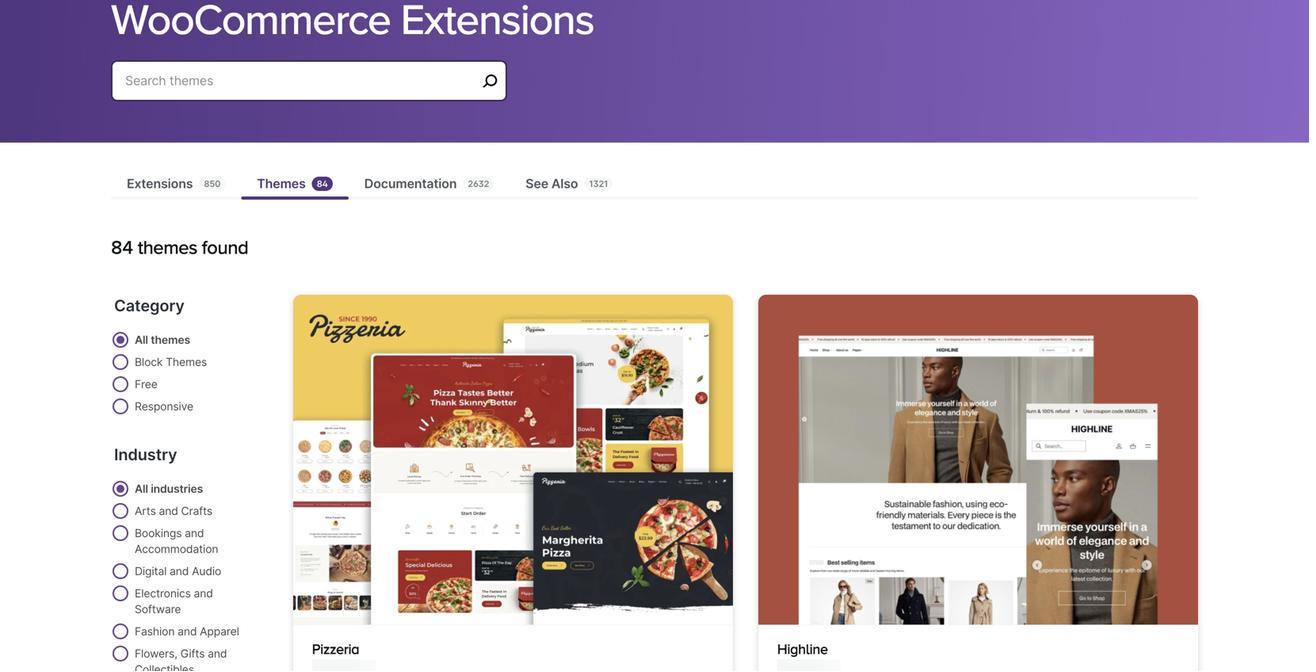 Task type: vqa. For each thing, say whether or not it's contained in the screenshot.


Task type: locate. For each thing, give the bounding box(es) containing it.
0 vertical spatial 84
[[317, 179, 328, 189]]

and down apparel
[[208, 647, 227, 661]]

0 vertical spatial themes
[[138, 237, 197, 258]]

and up "gifts"
[[178, 625, 197, 639]]

apparel
[[200, 625, 239, 639]]

responsive
[[135, 400, 193, 413]]

themes left found
[[138, 237, 197, 258]]

see also
[[526, 176, 578, 191]]

and down crafts
[[185, 527, 204, 540]]

0 vertical spatial themes
[[257, 176, 306, 191]]

all up arts
[[135, 482, 148, 496]]

84
[[317, 179, 328, 189], [111, 237, 133, 258]]

software
[[135, 603, 181, 616]]

all
[[135, 333, 148, 347], [135, 482, 148, 496]]

collectibles
[[135, 663, 194, 671]]

gifts
[[181, 647, 205, 661]]

free
[[135, 378, 158, 391]]

1 vertical spatial 84
[[111, 237, 133, 258]]

and down 'audio'
[[194, 587, 213, 601]]

1 vertical spatial themes
[[151, 333, 190, 347]]

84 themes found
[[111, 237, 248, 258]]

0 vertical spatial all
[[135, 333, 148, 347]]

electronics
[[135, 587, 191, 601]]

2 all from the top
[[135, 482, 148, 496]]

1 horizontal spatial themes
[[257, 176, 306, 191]]

84 for 84 themes found
[[111, 237, 133, 258]]

documentation
[[364, 176, 457, 191]]

themes up block themes
[[151, 333, 190, 347]]

1 all from the top
[[135, 333, 148, 347]]

themes right 850
[[257, 176, 306, 191]]

highline link
[[778, 641, 828, 657]]

and
[[159, 505, 178, 518], [185, 527, 204, 540], [170, 565, 189, 578], [194, 587, 213, 601], [178, 625, 197, 639], [208, 647, 227, 661]]

and down all industries
[[159, 505, 178, 518]]

flowers,
[[135, 647, 178, 661]]

flowers, gifts and collectibles
[[135, 647, 227, 671]]

all up block
[[135, 333, 148, 347]]

1 vertical spatial themes
[[166, 356, 207, 369]]

and for digital
[[170, 565, 189, 578]]

themes
[[257, 176, 306, 191], [166, 356, 207, 369]]

all for industry
[[135, 482, 148, 496]]

themes for all
[[151, 333, 190, 347]]

category
[[114, 296, 185, 316]]

Search themes search field
[[125, 70, 477, 92]]

and inside bookings and accommodation
[[185, 527, 204, 540]]

1 vertical spatial all
[[135, 482, 148, 496]]

0 horizontal spatial 84
[[111, 237, 133, 258]]

themes down all themes
[[166, 356, 207, 369]]

industries
[[151, 482, 203, 496]]

1 horizontal spatial 84
[[317, 179, 328, 189]]

all themes
[[135, 333, 190, 347]]

themes
[[138, 237, 197, 258], [151, 333, 190, 347]]

and inside flowers, gifts and collectibles
[[208, 647, 227, 661]]

found
[[202, 237, 248, 258]]

and down accommodation
[[170, 565, 189, 578]]

and inside electronics and software
[[194, 587, 213, 601]]

and for bookings
[[185, 527, 204, 540]]

fashion and apparel
[[135, 625, 239, 639]]

None search field
[[111, 60, 507, 120]]



Task type: describe. For each thing, give the bounding box(es) containing it.
themes for 84
[[138, 237, 197, 258]]

extensions
[[127, 176, 193, 191]]

pizzeria link
[[312, 641, 359, 657]]

and for arts
[[159, 505, 178, 518]]

all for category
[[135, 333, 148, 347]]

accommodation
[[135, 543, 218, 556]]

see
[[526, 176, 549, 191]]

1321
[[589, 179, 608, 189]]

audio
[[192, 565, 221, 578]]

850
[[204, 179, 221, 189]]

pizzeria
[[312, 641, 359, 657]]

all industries
[[135, 482, 203, 496]]

bookings
[[135, 527, 182, 540]]

electronics and software
[[135, 587, 213, 616]]

and for fashion
[[178, 625, 197, 639]]

block themes
[[135, 356, 207, 369]]

bookings and accommodation
[[135, 527, 218, 556]]

arts
[[135, 505, 156, 518]]

arts and crafts
[[135, 505, 212, 518]]

2632
[[468, 179, 489, 189]]

digital
[[135, 565, 167, 578]]

also
[[552, 176, 578, 191]]

digital and audio
[[135, 565, 221, 578]]

fashion
[[135, 625, 175, 639]]

crafts
[[181, 505, 212, 518]]

0 horizontal spatial themes
[[166, 356, 207, 369]]

block
[[135, 356, 163, 369]]

and for electronics
[[194, 587, 213, 601]]

industry
[[114, 445, 177, 465]]

84 for 84
[[317, 179, 328, 189]]

highline
[[778, 641, 828, 657]]



